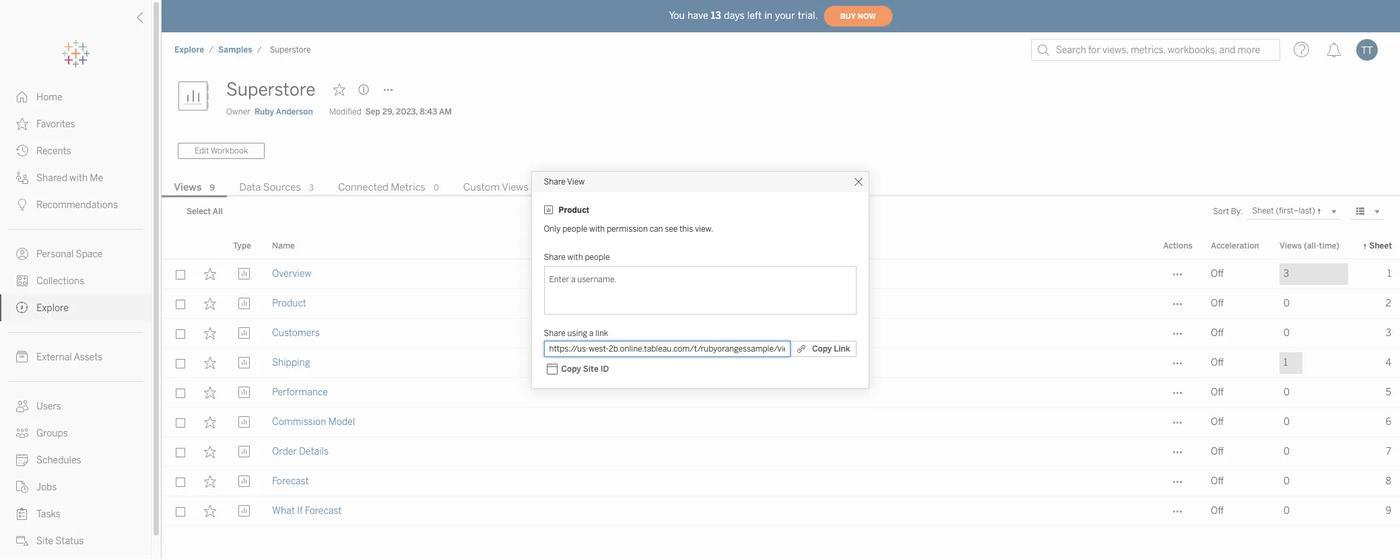 Task type: vqa. For each thing, say whether or not it's contained in the screenshot.
THE SELECT ALL "button"
yes



Task type: locate. For each thing, give the bounding box(es) containing it.
explore
[[174, 45, 204, 55], [36, 302, 69, 314]]

view image for what if forecast
[[238, 505, 250, 517]]

only
[[544, 224, 561, 233]]

view image left commission
[[238, 416, 250, 428]]

superstore element
[[266, 45, 315, 55]]

product
[[559, 205, 589, 215], [272, 298, 306, 309]]

off for 2
[[1211, 298, 1224, 309]]

1 horizontal spatial with
[[567, 252, 583, 262]]

by text only_f5he34f image left schedules
[[16, 454, 28, 466]]

jobs
[[36, 482, 57, 493]]

1 view image from the top
[[238, 327, 250, 339]]

with inside shared with me link
[[69, 172, 88, 184]]

connected metrics
[[338, 181, 426, 193]]

link
[[595, 328, 608, 338]]

explore inside main navigation. press the up and down arrow keys to access links. element
[[36, 302, 69, 314]]

by text only_f5he34f image for favorites
[[16, 118, 28, 130]]

2 row from the top
[[162, 289, 1400, 319]]

view image for overview
[[238, 268, 250, 280]]

forecast
[[272, 475, 309, 487], [305, 505, 342, 517]]

view image left what
[[238, 505, 250, 517]]

share
[[544, 177, 566, 186], [544, 252, 566, 262], [544, 328, 566, 338]]

0 vertical spatial 9
[[210, 183, 215, 193]]

1 horizontal spatial 3
[[1284, 268, 1289, 279]]

grid
[[162, 234, 1400, 559]]

details
[[299, 446, 329, 457]]

ruby anderson link
[[255, 106, 313, 118]]

by text only_f5he34f image left groups
[[16, 427, 28, 439]]

4 off from the top
[[1211, 357, 1224, 368]]

5 off from the top
[[1211, 387, 1224, 398]]

explore / samples /
[[174, 45, 262, 55]]

by text only_f5he34f image left the recommendations
[[16, 199, 28, 211]]

row group
[[162, 259, 1400, 526]]

by text only_f5he34f image inside collections link
[[16, 275, 28, 287]]

jobs link
[[0, 473, 151, 500]]

7 row from the top
[[162, 437, 1400, 467]]

3 view image from the top
[[238, 446, 250, 458]]

2 / from the left
[[257, 45, 262, 55]]

share for share using a link
[[544, 328, 566, 338]]

share down only
[[544, 252, 566, 262]]

collections link
[[0, 267, 151, 294]]

by text only_f5he34f image inside users "link"
[[16, 400, 28, 412]]

commission model
[[272, 416, 355, 428]]

with
[[69, 172, 88, 184], [589, 224, 605, 233], [567, 252, 583, 262]]

view image left product 'link' at the bottom left
[[238, 298, 250, 310]]

forecast right if
[[305, 505, 342, 517]]

9 off from the top
[[1211, 505, 1224, 517]]

0 horizontal spatial product
[[272, 298, 306, 309]]

3 row from the top
[[162, 319, 1400, 348]]

2 by text only_f5he34f image from the top
[[16, 199, 28, 211]]

0 vertical spatial explore
[[174, 45, 204, 55]]

row containing shipping
[[162, 348, 1400, 378]]

7 off from the top
[[1211, 446, 1224, 457]]

all
[[213, 207, 223, 216]]

3 by text only_f5he34f image from the top
[[16, 248, 28, 260]]

view image for shipping
[[238, 357, 250, 369]]

2 view image from the top
[[238, 416, 250, 428]]

6
[[1386, 416, 1392, 428]]

forecast link
[[272, 467, 309, 496]]

/ left samples
[[209, 45, 213, 55]]

view image for forecast
[[238, 475, 250, 488]]

1 horizontal spatial product
[[559, 205, 589, 215]]

explore left samples
[[174, 45, 204, 55]]

1 vertical spatial explore
[[36, 302, 69, 314]]

content type: view image
[[544, 204, 555, 215]]

view image
[[238, 327, 250, 339], [238, 416, 250, 428], [238, 446, 250, 458], [238, 505, 250, 517]]

by text only_f5he34f image inside shared with me link
[[16, 172, 28, 184]]

by text only_f5he34f image left tasks
[[16, 508, 28, 520]]

views left (all-
[[1280, 241, 1302, 251]]

view image left customers link
[[238, 327, 250, 339]]

0 for 5
[[1284, 387, 1290, 398]]

shipping link
[[272, 348, 310, 378]]

customers
[[272, 327, 320, 339]]

2 by text only_f5he34f image from the top
[[16, 118, 28, 130]]

6 by text only_f5he34f image from the top
[[16, 454, 28, 466]]

usage
[[728, 181, 757, 193]]

0 horizontal spatial 9
[[210, 183, 215, 193]]

3 off from the top
[[1211, 327, 1224, 339]]

off for 8
[[1211, 475, 1224, 487]]

9 row from the top
[[162, 496, 1400, 526]]

4 view image from the top
[[238, 505, 250, 517]]

explore link
[[174, 44, 205, 55], [0, 294, 151, 321]]

shared with me
[[36, 172, 103, 184]]

order details
[[272, 446, 329, 457]]

row containing overview
[[162, 259, 1400, 289]]

users
[[36, 401, 61, 412]]

0 vertical spatial explore link
[[174, 44, 205, 55]]

8 off from the top
[[1211, 475, 1224, 487]]

by text only_f5he34f image inside explore link
[[16, 302, 28, 314]]

by text only_f5he34f image for recents
[[16, 145, 28, 157]]

1 horizontal spatial /
[[257, 45, 262, 55]]

3 down "views (all-time)" at the top
[[1284, 268, 1289, 279]]

3 share from the top
[[544, 328, 566, 338]]

0 horizontal spatial /
[[209, 45, 213, 55]]

by text only_f5he34f image inside site status link
[[16, 535, 28, 547]]

row containing commission model
[[162, 407, 1400, 437]]

1 horizontal spatial 9
[[1386, 505, 1392, 517]]

external
[[36, 352, 72, 363]]

8 by text only_f5he34f image from the top
[[16, 508, 28, 520]]

buy now button
[[823, 5, 893, 27]]

2 vertical spatial share
[[544, 328, 566, 338]]

5 view image from the top
[[238, 475, 250, 488]]

by text only_f5he34f image inside favorites link
[[16, 118, 28, 130]]

by text only_f5he34f image inside jobs link
[[16, 481, 28, 493]]

by text only_f5he34f image left users
[[16, 400, 28, 412]]

external assets
[[36, 352, 103, 363]]

0 vertical spatial product
[[559, 205, 589, 215]]

share left using
[[544, 328, 566, 338]]

8 row from the top
[[162, 467, 1400, 496]]

metrics
[[391, 181, 426, 193]]

share view dialog
[[532, 171, 869, 388]]

/
[[209, 45, 213, 55], [257, 45, 262, 55]]

sort by:
[[1213, 207, 1243, 216]]

5 row from the top
[[162, 378, 1400, 407]]

1 vertical spatial explore link
[[0, 294, 151, 321]]

by text only_f5he34f image inside personal space link
[[16, 248, 28, 260]]

1 by text only_f5he34f image from the top
[[16, 172, 28, 184]]

superstore
[[270, 45, 311, 55], [226, 79, 315, 100]]

3 right sources
[[309, 183, 314, 193]]

0 vertical spatial 1
[[1387, 268, 1392, 279]]

with for me
[[69, 172, 88, 184]]

share left view at the top of page
[[544, 177, 566, 186]]

by text only_f5he34f image for jobs
[[16, 481, 28, 493]]

0 horizontal spatial 1
[[1284, 357, 1288, 368]]

7 by text only_f5he34f image from the top
[[16, 481, 28, 493]]

with left me
[[69, 172, 88, 184]]

by text only_f5he34f image left external
[[16, 351, 28, 363]]

by text only_f5he34f image
[[16, 172, 28, 184], [16, 199, 28, 211], [16, 248, 28, 260], [16, 302, 28, 314], [16, 400, 28, 412], [16, 454, 28, 466], [16, 535, 28, 547]]

6 by text only_f5he34f image from the top
[[16, 427, 28, 439]]

5 by text only_f5he34f image from the top
[[16, 400, 28, 412]]

by text only_f5he34f image inside "recents" link
[[16, 145, 28, 157]]

6 off from the top
[[1211, 416, 1224, 428]]

0 vertical spatial people
[[563, 224, 588, 233]]

0 horizontal spatial views
[[174, 181, 202, 193]]

by text only_f5he34f image left the favorites at the top left of page
[[16, 118, 28, 130]]

2 horizontal spatial with
[[589, 224, 605, 233]]

3 by text only_f5he34f image from the top
[[16, 145, 28, 157]]

by text only_f5he34f image left 'shared'
[[16, 172, 28, 184]]

by text only_f5he34f image for groups
[[16, 427, 28, 439]]

custom views
[[463, 181, 529, 193]]

product down 'overview' link
[[272, 298, 306, 309]]

using
[[567, 328, 587, 338]]

home link
[[0, 84, 151, 110]]

explore link down collections
[[0, 294, 151, 321]]

3 down the 2 on the right bottom
[[1386, 327, 1392, 339]]

view image left shipping link
[[238, 357, 250, 369]]

by text only_f5he34f image for schedules
[[16, 454, 28, 466]]

explore down collections
[[36, 302, 69, 314]]

by text only_f5he34f image inside tasks link
[[16, 508, 28, 520]]

site
[[36, 535, 53, 547]]

shared
[[36, 172, 67, 184]]

by text only_f5he34f image for users
[[16, 400, 28, 412]]

me
[[90, 172, 103, 184]]

4 by text only_f5he34f image from the top
[[16, 275, 28, 287]]

by text only_f5he34f image inside recommendations link
[[16, 199, 28, 211]]

explore link left samples
[[174, 44, 205, 55]]

by text only_f5he34f image inside home link
[[16, 91, 28, 103]]

have
[[688, 10, 708, 21]]

by text only_f5he34f image left personal
[[16, 248, 28, 260]]

owner ruby anderson
[[226, 107, 313, 117]]

0 vertical spatial with
[[69, 172, 88, 184]]

forecast down order
[[272, 475, 309, 487]]

7 by text only_f5he34f image from the top
[[16, 535, 28, 547]]

0
[[434, 183, 439, 193], [537, 183, 542, 193], [638, 183, 644, 193], [1284, 298, 1290, 309], [1284, 327, 1290, 339], [1284, 387, 1290, 398], [1284, 416, 1290, 428], [1284, 446, 1290, 457], [1284, 475, 1290, 487], [1284, 505, 1290, 517]]

with left permission
[[589, 224, 605, 233]]

1
[[1387, 268, 1392, 279], [1284, 357, 1288, 368]]

workbook image
[[178, 76, 218, 117]]

by text only_f5he34f image left jobs
[[16, 481, 28, 493]]

site status link
[[0, 527, 151, 554]]

0 horizontal spatial explore link
[[0, 294, 151, 321]]

1 by text only_f5he34f image from the top
[[16, 91, 28, 103]]

off
[[1211, 268, 1224, 279], [1211, 298, 1224, 309], [1211, 327, 1224, 339], [1211, 357, 1224, 368], [1211, 387, 1224, 398], [1211, 416, 1224, 428], [1211, 446, 1224, 457], [1211, 475, 1224, 487], [1211, 505, 1224, 517]]

2 view image from the top
[[238, 298, 250, 310]]

1 vertical spatial product
[[272, 298, 306, 309]]

row containing what if forecast
[[162, 496, 1400, 526]]

by text only_f5he34f image left the site
[[16, 535, 28, 547]]

people
[[563, 224, 588, 233], [585, 252, 610, 262]]

by text only_f5he34f image left home
[[16, 91, 28, 103]]

custom
[[463, 181, 500, 193]]

off for 5
[[1211, 387, 1224, 398]]

this
[[680, 224, 693, 233]]

views (all-time)
[[1280, 241, 1340, 251]]

0 for 7
[[1284, 446, 1290, 457]]

edit workbook button
[[178, 143, 265, 159]]

1 share from the top
[[544, 177, 566, 186]]

0 horizontal spatial 3
[[309, 183, 314, 193]]

9 down 8
[[1386, 505, 1392, 517]]

5 by text only_f5he34f image from the top
[[16, 351, 28, 363]]

by text only_f5he34f image inside external assets link
[[16, 351, 28, 363]]

0 vertical spatial 3
[[309, 183, 314, 193]]

sub-spaces tab list
[[162, 180, 1400, 197]]

9 up all
[[210, 183, 215, 193]]

row containing forecast
[[162, 467, 1400, 496]]

commission model link
[[272, 407, 355, 437]]

view image left order
[[238, 446, 250, 458]]

Share using a link text field
[[544, 340, 791, 357]]

off for 7
[[1211, 446, 1224, 457]]

view image left forecast "link"
[[238, 475, 250, 488]]

1 vertical spatial share
[[544, 252, 566, 262]]

off for 4
[[1211, 357, 1224, 368]]

0 horizontal spatial with
[[69, 172, 88, 184]]

by text only_f5he34f image left collections
[[16, 275, 28, 287]]

4 view image from the top
[[238, 387, 250, 399]]

by text only_f5he34f image for collections
[[16, 275, 28, 287]]

recents link
[[0, 137, 151, 164]]

row containing customers
[[162, 319, 1400, 348]]

2 share from the top
[[544, 252, 566, 262]]

1 off from the top
[[1211, 268, 1224, 279]]

2 horizontal spatial views
[[1280, 241, 1302, 251]]

1 / from the left
[[209, 45, 213, 55]]

off for 6
[[1211, 416, 1224, 428]]

what if forecast
[[272, 505, 342, 517]]

status
[[55, 535, 84, 547]]

by text only_f5he34f image down collections link
[[16, 302, 28, 314]]

view image left performance link
[[238, 387, 250, 399]]

left
[[747, 10, 762, 21]]

view image for customers
[[238, 327, 250, 339]]

row
[[162, 259, 1400, 289], [162, 289, 1400, 319], [162, 319, 1400, 348], [162, 348, 1400, 378], [162, 378, 1400, 407], [162, 407, 1400, 437], [162, 437, 1400, 467], [162, 467, 1400, 496], [162, 496, 1400, 526]]

explore for explore / samples /
[[174, 45, 204, 55]]

buy now
[[840, 12, 876, 21]]

product right 'content type: view' icon
[[559, 205, 589, 215]]

by text only_f5he34f image left recents
[[16, 145, 28, 157]]

view image for order details
[[238, 446, 250, 458]]

0 vertical spatial share
[[544, 177, 566, 186]]

/ right samples link
[[257, 45, 262, 55]]

people down permission
[[585, 252, 610, 262]]

see
[[665, 224, 678, 233]]

7
[[1386, 446, 1392, 457]]

9 inside row group
[[1386, 505, 1392, 517]]

with down only people with permission can see this view.
[[567, 252, 583, 262]]

view image
[[238, 268, 250, 280], [238, 298, 250, 310], [238, 357, 250, 369], [238, 387, 250, 399], [238, 475, 250, 488]]

4 row from the top
[[162, 348, 1400, 378]]

views up select
[[174, 181, 202, 193]]

row containing order details
[[162, 437, 1400, 467]]

by text only_f5he34f image
[[16, 91, 28, 103], [16, 118, 28, 130], [16, 145, 28, 157], [16, 275, 28, 287], [16, 351, 28, 363], [16, 427, 28, 439], [16, 481, 28, 493], [16, 508, 28, 520]]

view image down the type
[[238, 268, 250, 280]]

views right custom
[[502, 181, 529, 193]]

3 view image from the top
[[238, 357, 250, 369]]

3
[[309, 183, 314, 193], [1284, 268, 1289, 279], [1386, 327, 1392, 339]]

product link
[[272, 289, 306, 319]]

sheet
[[1369, 241, 1392, 251]]

1 row from the top
[[162, 259, 1400, 289]]

2 off from the top
[[1211, 298, 1224, 309]]

1 horizontal spatial explore
[[174, 45, 204, 55]]

people right only
[[563, 224, 588, 233]]

share with people list box
[[544, 266, 856, 314]]

1 view image from the top
[[238, 268, 250, 280]]

1 vertical spatial superstore
[[226, 79, 315, 100]]

by text only_f5he34f image for explore
[[16, 302, 28, 314]]

1 vertical spatial 9
[[1386, 505, 1392, 517]]

6 row from the top
[[162, 407, 1400, 437]]

actions
[[1163, 241, 1193, 251]]

by text only_f5he34f image inside 'groups' 'link'
[[16, 427, 28, 439]]

2 vertical spatial with
[[567, 252, 583, 262]]

personal space
[[36, 249, 103, 260]]

by:
[[1231, 207, 1243, 216]]

name
[[272, 241, 295, 251]]

superstore right samples
[[270, 45, 311, 55]]

am
[[439, 107, 452, 117]]

shared with me link
[[0, 164, 151, 191]]

2 vertical spatial 3
[[1386, 327, 1392, 339]]

superstore up owner ruby anderson
[[226, 79, 315, 100]]

by text only_f5he34f image inside schedules link
[[16, 454, 28, 466]]

4 by text only_f5he34f image from the top
[[16, 302, 28, 314]]

0 horizontal spatial explore
[[36, 302, 69, 314]]

owner
[[226, 107, 251, 117]]



Task type: describe. For each thing, give the bounding box(es) containing it.
product inside row
[[272, 298, 306, 309]]

select all
[[187, 207, 223, 216]]

sep
[[365, 107, 380, 117]]

superstore main content
[[162, 67, 1400, 559]]

8
[[1386, 475, 1392, 487]]

select
[[187, 207, 211, 216]]

assets
[[74, 352, 103, 363]]

1 vertical spatial forecast
[[305, 505, 342, 517]]

order
[[272, 446, 297, 457]]

now
[[858, 12, 876, 21]]

recents
[[36, 145, 71, 157]]

view image for performance
[[238, 387, 250, 399]]

recommendations
[[36, 199, 118, 211]]

groups
[[36, 428, 68, 439]]

sources
[[263, 181, 301, 193]]

what if forecast link
[[272, 496, 342, 526]]

9 inside sub-spaces tab list
[[210, 183, 215, 193]]

type
[[233, 241, 251, 251]]

by text only_f5he34f image for shared with me
[[16, 172, 28, 184]]

select all button
[[178, 203, 231, 220]]

modified
[[329, 107, 361, 117]]

recommendations link
[[0, 191, 151, 218]]

by text only_f5he34f image for external assets
[[16, 351, 28, 363]]

external assets link
[[0, 343, 151, 370]]

view image for product
[[238, 298, 250, 310]]

off for 3
[[1211, 327, 1224, 339]]

schedules link
[[0, 447, 151, 473]]

grid containing overview
[[162, 234, 1400, 559]]

samples
[[218, 45, 252, 55]]

row group containing overview
[[162, 259, 1400, 526]]

tasks
[[36, 509, 61, 520]]

row containing product
[[162, 289, 1400, 319]]

0 vertical spatial superstore
[[270, 45, 311, 55]]

2 horizontal spatial 3
[[1386, 327, 1392, 339]]

0 for 2
[[1284, 298, 1290, 309]]

view
[[567, 177, 585, 186]]

(all-
[[1304, 241, 1319, 251]]

0 for 3
[[1284, 327, 1290, 339]]

personal
[[36, 249, 74, 260]]

2023,
[[396, 107, 418, 117]]

by text only_f5he34f image for tasks
[[16, 508, 28, 520]]

in
[[765, 10, 773, 21]]

a
[[589, 328, 594, 338]]

1 horizontal spatial 1
[[1387, 268, 1392, 279]]

time)
[[1319, 241, 1340, 251]]

share using a link
[[544, 328, 608, 338]]

product inside share view dialog
[[559, 205, 589, 215]]

you
[[669, 10, 685, 21]]

0 for 9
[[1284, 505, 1290, 517]]

5
[[1386, 387, 1392, 398]]

superstore inside main content
[[226, 79, 315, 100]]

1 vertical spatial 1
[[1284, 357, 1288, 368]]

space
[[76, 249, 103, 260]]

anderson
[[276, 107, 313, 117]]

13
[[711, 10, 721, 21]]

1 vertical spatial with
[[589, 224, 605, 233]]

favorites
[[36, 119, 75, 130]]

view image for commission model
[[238, 416, 250, 428]]

share for share with people
[[544, 252, 566, 262]]

edit
[[195, 146, 209, 156]]

share view
[[544, 177, 585, 186]]

order details link
[[272, 437, 329, 467]]

navigation panel element
[[0, 40, 151, 559]]

1 horizontal spatial explore link
[[174, 44, 205, 55]]

can
[[650, 224, 663, 233]]

share for share view
[[544, 177, 566, 186]]

1 vertical spatial people
[[585, 252, 610, 262]]

what
[[272, 505, 295, 517]]

views for views (all-time)
[[1280, 241, 1302, 251]]

by text only_f5he34f image for site status
[[16, 535, 28, 547]]

permission
[[607, 224, 648, 233]]

edit workbook
[[195, 146, 248, 156]]

performance link
[[272, 378, 328, 407]]

by text only_f5he34f image for personal space
[[16, 248, 28, 260]]

lineage
[[668, 181, 704, 193]]

favorites link
[[0, 110, 151, 137]]

site status
[[36, 535, 84, 547]]

model
[[328, 416, 355, 428]]

2
[[1386, 298, 1392, 309]]

subscriptions
[[566, 181, 630, 193]]

8:43
[[420, 107, 437, 117]]

workbook
[[211, 146, 248, 156]]

0 for 8
[[1284, 475, 1290, 487]]

only people with permission can see this view.
[[544, 224, 713, 233]]

share with people
[[544, 252, 610, 262]]

off for 1
[[1211, 268, 1224, 279]]

collections
[[36, 275, 84, 287]]

customers link
[[272, 319, 320, 348]]

trial.
[[798, 10, 818, 21]]

by text only_f5he34f image for home
[[16, 91, 28, 103]]

view.
[[695, 224, 713, 233]]

off for 9
[[1211, 505, 1224, 517]]

personal space link
[[0, 240, 151, 267]]

connected
[[338, 181, 389, 193]]

users link
[[0, 393, 151, 420]]

0 for 6
[[1284, 416, 1290, 428]]

days
[[724, 10, 745, 21]]

row containing performance
[[162, 378, 1400, 407]]

data
[[239, 181, 261, 193]]

with for people
[[567, 252, 583, 262]]

if
[[297, 505, 303, 517]]

ruby
[[255, 107, 274, 117]]

explore for explore
[[36, 302, 69, 314]]

views for views
[[174, 181, 202, 193]]

home
[[36, 92, 62, 103]]

main navigation. press the up and down arrow keys to access links. element
[[0, 84, 151, 559]]

sort
[[1213, 207, 1229, 216]]

groups link
[[0, 420, 151, 447]]

overview
[[272, 268, 312, 279]]

0 vertical spatial forecast
[[272, 475, 309, 487]]

by text only_f5he34f image for recommendations
[[16, 199, 28, 211]]

acceleration
[[1211, 241, 1259, 251]]

3 inside sub-spaces tab list
[[309, 183, 314, 193]]

1 horizontal spatial views
[[502, 181, 529, 193]]

1 vertical spatial 3
[[1284, 268, 1289, 279]]

samples link
[[218, 44, 253, 55]]



